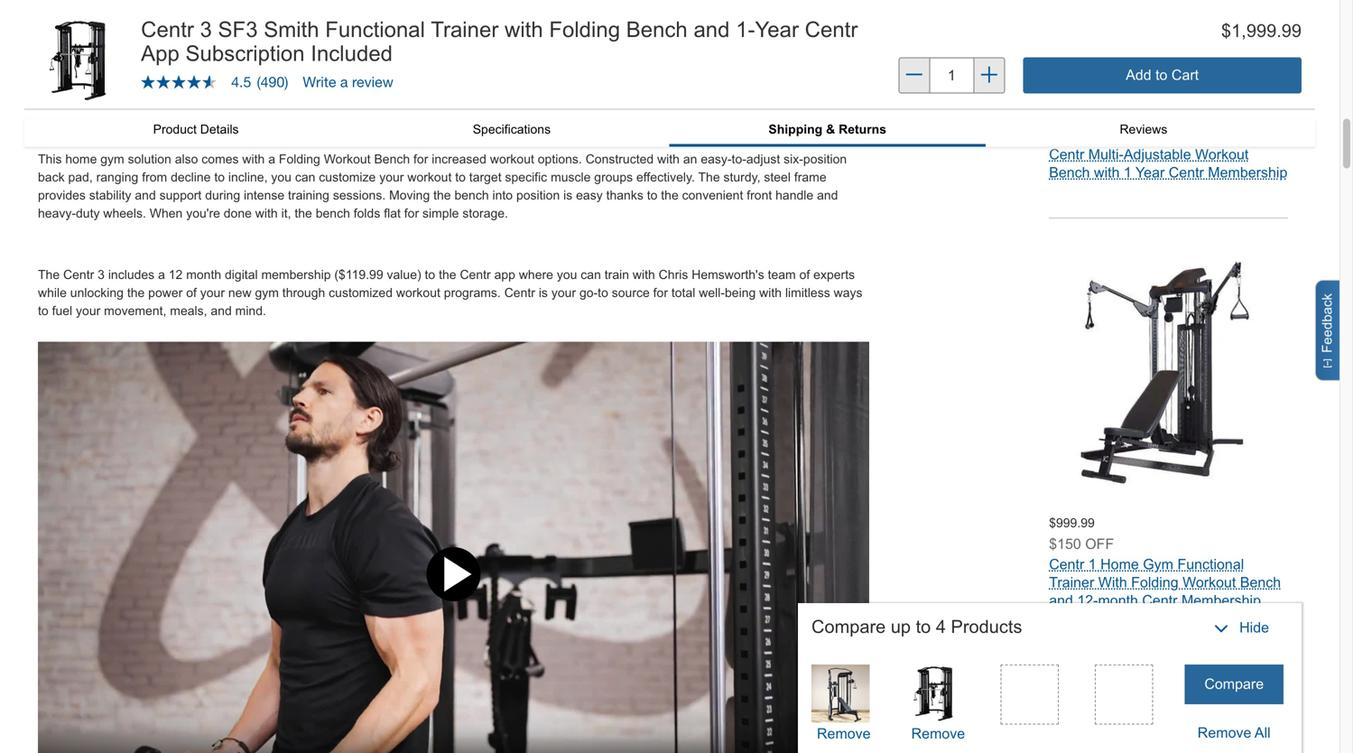 Task type: vqa. For each thing, say whether or not it's contained in the screenshot.
being
yes



Task type: describe. For each thing, give the bounding box(es) containing it.
built-
[[38, 55, 65, 69]]

trainer for is
[[212, 37, 252, 51]]

20
[[467, 37, 481, 51]]

workout inside $999.99 $150 off centr 1 home gym functional trainer with folding workout bench and 12-month centr membership
[[1183, 574, 1237, 591]]

frame,
[[427, 37, 463, 51]]

compare
[[812, 617, 886, 637]]

is up holder,
[[255, 37, 264, 51]]

duty inside centr 3 home gym functional trainer is made from heavy-duty steel frame, 20 lb. smith bar, and industrial-grade cables. it comes complete with a built-in pull up bar, a phone/tablet holder, and 7 accessories - (2) d handles, triceps rope, dual hook curl bar, ankle strap, multi-purpose belt, and (2) 5 lb. add on weights. it's everything you need to train in one machine. the centr 3 (previously inspire fitness sf3) is built on 20+ years of quality craftsmanship from the team at inspire fitness.
[[370, 37, 393, 51]]

support
[[159, 188, 202, 202]]

1 horizontal spatial of
[[800, 268, 810, 282]]

1 vertical spatial lb.
[[67, 73, 81, 87]]

you inside the centr 3 includes a 12 month digital membership ($119.99 value) to the centr app where you can train with chris hemsworth's team of experts while unlocking the power of your new gym through customized workout programs. centr is your go-to source for total well-being with limitless ways to fuel your movement, meals, and mind.
[[557, 268, 577, 282]]

centr multi-adjustable workout bench with 1 year centr membership
[[1049, 146, 1288, 180]]

frame
[[794, 170, 827, 184]]

provides
[[38, 188, 86, 202]]

a inside this home gym solution also comes with a folding workout bench for increased workout options. constructed with an easy-to-adjust six-position back pad, ranging from decline to incline, you can customize your workout to target specific muscle groups effectively. the sturdy, steel frame provides stability and support during intense training sessions. moving the bench into position is easy thanks to the convenient front handle and heavy-duty wheels. when you're done with it, the bench folds flat for simple storage.
[[268, 152, 275, 166]]

hide button
[[1211, 617, 1275, 640]]

it
[[718, 37, 725, 51]]

$150
[[1049, 536, 1082, 552]]

a up weights.
[[144, 55, 151, 69]]

a down accessories
[[340, 73, 348, 90]]

to left fuel
[[38, 304, 48, 318]]

1 inside centr multi-adjustable workout bench with 1 year centr membership
[[1124, 164, 1132, 180]]

feedback
[[1320, 294, 1335, 353]]

1 horizontal spatial bar,
[[535, 37, 556, 51]]

with right being
[[760, 286, 782, 300]]

to down effectively.
[[647, 188, 658, 202]]

centr 3 sf3 smith functional trainer with folding bench and 1-year centr app subscription included
[[141, 18, 858, 65]]

chris
[[659, 268, 688, 282]]

team inside centr 3 home gym functional trainer is made from heavy-duty steel frame, 20 lb. smith bar, and industrial-grade cables. it comes complete with a built-in pull up bar, a phone/tablet holder, and 7 accessories - (2) d handles, triceps rope, dual hook curl bar, ankle strap, multi-purpose belt, and (2) 5 lb. add on weights. it's everything you need to train in one machine. the centr 3 (previously inspire fitness sf3) is built on 20+ years of quality craftsmanship from the team at inspire fitness.
[[210, 91, 238, 105]]

it's
[[182, 73, 198, 87]]

shipping & returns
[[769, 122, 887, 136]]

reviews link
[[986, 119, 1302, 139]]

one
[[375, 73, 396, 87]]

six-
[[784, 152, 804, 166]]

1 vertical spatial workout
[[408, 170, 452, 184]]

hide
[[1240, 619, 1270, 636]]

industrial-
[[584, 37, 639, 51]]

storage.
[[463, 206, 508, 220]]

4
[[936, 617, 946, 637]]

muscle
[[551, 170, 591, 184]]

incline,
[[228, 170, 268, 184]]

the right it,
[[295, 206, 312, 220]]

1-
[[736, 18, 755, 42]]

a right complete
[[850, 37, 857, 51]]

functional for smith
[[325, 18, 425, 42]]

0 vertical spatial for
[[414, 152, 428, 166]]

fuel
[[52, 304, 72, 318]]

with inside 'centr 3 sf3 smith functional trainer with folding bench and 1-year centr app subscription included'
[[505, 18, 543, 42]]

centr down $150
[[1049, 556, 1085, 572]]

1 inside $999.99 $150 off centr 1 home gym functional trainer with folding workout bench and 12-month centr membership
[[1089, 556, 1097, 572]]

weights.
[[130, 73, 179, 87]]

handles,
[[414, 55, 464, 69]]

1 horizontal spatial in
[[361, 73, 371, 87]]

target
[[469, 170, 502, 184]]

0 horizontal spatial position
[[516, 188, 560, 202]]

pad,
[[68, 170, 93, 184]]

through
[[282, 286, 325, 300]]

month inside $999.99 $150 off centr 1 home gym functional trainer with folding workout bench and 12-month centr membership
[[1098, 592, 1139, 609]]

4.5
[[231, 73, 251, 90]]

functional inside $999.99 $150 off centr 1 home gym functional trainer with folding workout bench and 12-month centr membership
[[1178, 556, 1245, 572]]

20+
[[762, 73, 784, 87]]

gym inside $999.99 $150 off centr 1 home gym functional trainer with folding workout bench and 12-month centr membership
[[1143, 556, 1174, 572]]

centr 3 sf3 smith functional trainer with folding bench and 1-year centr app subscription included image image
[[906, 665, 965, 723]]

the inside the centr 3 includes a 12 month digital membership ($119.99 value) to the centr app where you can train with chris hemsworth's team of experts while unlocking the power of your new gym through customized workout programs. centr is your go-to source for total well-being with limitless ways to fuel your movement, meals, and mind.
[[38, 268, 60, 282]]

gym inside the centr 3 includes a 12 month digital membership ($119.99 value) to the centr app where you can train with chris hemsworth's team of experts while unlocking the power of your new gym through customized workout programs. centr is your go-to source for total well-being with limitless ways to fuel your movement, meals, and mind.
[[255, 286, 279, 300]]

to inside compare products region
[[916, 617, 931, 637]]

you inside centr 3 home gym functional trainer is made from heavy-duty steel frame, 20 lb. smith bar, and industrial-grade cables. it comes complete with a built-in pull up bar, a phone/tablet holder, and 7 accessories - (2) d handles, triceps rope, dual hook curl bar, ankle strap, multi-purpose belt, and (2) 5 lb. add on weights. it's everything you need to train in one machine. the centr 3 (previously inspire fitness sf3) is built on 20+ years of quality craftsmanship from the team at inspire fitness.
[[264, 73, 284, 87]]

simple
[[423, 206, 459, 220]]

centr down app
[[504, 286, 535, 300]]

strap,
[[698, 55, 732, 69]]

gym inside this home gym solution also comes with a folding workout bench for increased workout options. constructed with an easy-to-adjust six-position back pad, ranging from decline to incline, you can customize your workout to target specific muscle groups effectively. the sturdy, steel frame provides stability and support during intense training sessions. moving the bench into position is easy thanks to the convenient front handle and heavy-duty wheels. when you're done with it, the bench folds flat for simple storage.
[[100, 152, 124, 166]]

remove for centr 2 ftx functional trainer with folding bench and 1-year centr app subscription included image image on the right of the page
[[817, 726, 871, 742]]

also
[[175, 152, 198, 166]]

train inside centr 3 home gym functional trainer is made from heavy-duty steel frame, 20 lb. smith bar, and industrial-grade cables. it comes complete with a built-in pull up bar, a phone/tablet holder, and 7 accessories - (2) d handles, triceps rope, dual hook curl bar, ankle strap, multi-purpose belt, and (2) 5 lb. add on weights. it's everything you need to train in one machine. the centr 3 (previously inspire fitness sf3) is built on 20+ years of quality craftsmanship from the team at inspire fitness.
[[333, 73, 358, 87]]

0 horizontal spatial in
[[65, 55, 75, 69]]

centr 3 home gym functional trainer is made from heavy-duty steel frame, 20 lb. smith bar, and industrial-grade cables. it comes complete with a built-in pull up bar, a phone/tablet holder, and 7 accessories - (2) d handles, triceps rope, dual hook curl bar, ankle strap, multi-purpose belt, and (2) 5 lb. add on weights. it's everything you need to train in one machine. the centr 3 (previously inspire fitness sf3) is built on 20+ years of quality craftsmanship from the team at inspire fitness.
[[38, 37, 867, 105]]

centr right 12-
[[1143, 592, 1178, 609]]

with inside centr multi-adjustable workout bench with 1 year centr membership
[[1094, 164, 1120, 180]]

dual
[[549, 55, 575, 69]]

write a review button
[[303, 73, 394, 90]]

sf3
[[218, 18, 258, 42]]

centr up belt,
[[805, 18, 858, 42]]

centr down the adjustable
[[1169, 164, 1204, 180]]

bench inside centr multi-adjustable workout bench with 1 year centr membership
[[1049, 164, 1090, 180]]

feedback link
[[1316, 280, 1347, 381]]

year inside centr multi-adjustable workout bench with 1 year centr membership
[[1136, 164, 1165, 180]]

centr up phone/tablet
[[141, 18, 194, 42]]

centr multi-adjustable workout bench with 1 year centr membership link
[[1049, 146, 1288, 180]]

the up movement,
[[127, 286, 145, 300]]

thanks
[[606, 188, 644, 202]]

remove button for centr 2 ftx functional trainer with folding bench and 1-year centr app subscription included image image on the right of the page
[[812, 723, 876, 745]]

steel inside centr 3 home gym functional trainer is made from heavy-duty steel frame, 20 lb. smith bar, and industrial-grade cables. it comes complete with a built-in pull up bar, a phone/tablet holder, and 7 accessories - (2) d handles, triceps rope, dual hook curl bar, ankle strap, multi-purpose belt, and (2) 5 lb. add on weights. it's everything you need to train in one machine. the centr 3 (previously inspire fitness sf3) is built on 20+ years of quality craftsmanship from the team at inspire fitness.
[[397, 37, 424, 51]]

built
[[718, 73, 741, 87]]

centr 1 home gym functional trainer with folding workout bench and 12-month centr membership image
[[1049, 255, 1289, 494]]

0 horizontal spatial of
[[186, 286, 197, 300]]

0 horizontal spatial bar,
[[119, 55, 141, 69]]

train inside the centr 3 includes a 12 month digital membership ($119.99 value) to the centr app where you can train with chris hemsworth's team of experts while unlocking the power of your new gym through customized workout programs. centr is your go-to source for total well-being with limitless ways to fuel your movement, meals, and mind.
[[605, 268, 629, 282]]

product details link
[[38, 119, 354, 139]]

your left the go-
[[552, 286, 576, 300]]

your down unlocking on the left top
[[76, 304, 100, 318]]

solution
[[128, 152, 171, 166]]

folds
[[354, 206, 380, 220]]

$999.99
[[1049, 516, 1095, 530]]

ankle
[[663, 55, 695, 69]]

this
[[38, 152, 62, 166]]

$
[[1222, 21, 1232, 41]]

centr up unlocking on the left top
[[63, 268, 94, 282]]

and inside 'centr 3 sf3 smith functional trainer with folding bench and 1-year centr app subscription included'
[[694, 18, 730, 42]]

with down intense
[[255, 206, 278, 220]]

up inside compare products region
[[891, 617, 911, 637]]

from inside this home gym solution also comes with a folding workout bench for increased workout options. constructed with an easy-to-adjust six-position back pad, ranging from decline to incline, you can customize your workout to target specific muscle groups effectively. the sturdy, steel frame provides stability and support during intense training sessions. moving the bench into position is easy thanks to the convenient front handle and heavy-duty wheels. when you're done with it, the bench folds flat for simple storage.
[[142, 170, 167, 184]]

cables.
[[675, 37, 715, 51]]

3 up pull
[[72, 37, 79, 51]]

is down strap,
[[705, 73, 715, 87]]

subscription
[[186, 41, 305, 65]]

remove button for centr 3 sf3 smith functional trainer with folding bench and 1-year centr app subscription included image
[[906, 723, 971, 745]]

you inside this home gym solution also comes with a folding workout bench for increased workout options. constructed with an easy-to-adjust six-position back pad, ranging from decline to incline, you can customize your workout to target specific muscle groups effectively. the sturdy, steel frame provides stability and support during intense training sessions. moving the bench into position is easy thanks to the convenient front handle and heavy-duty wheels. when you're done with it, the bench folds flat for simple storage.
[[271, 170, 292, 184]]

0 vertical spatial (2)
[[382, 55, 398, 69]]

adjust
[[747, 152, 780, 166]]

your inside this home gym solution also comes with a folding workout bench for increased workout options. constructed with an easy-to-adjust six-position back pad, ranging from decline to incline, you can customize your workout to target specific muscle groups effectively. the sturdy, steel frame provides stability and support during intense training sessions. moving the bench into position is easy thanks to the convenient front handle and heavy-duty wheels. when you're done with it, the bench folds flat for simple storage.
[[379, 170, 404, 184]]

includes
[[108, 268, 155, 282]]

folding inside this home gym solution also comes with a folding workout bench for increased workout options. constructed with an easy-to-adjust six-position back pad, ranging from decline to incline, you can customize your workout to target specific muscle groups effectively. the sturdy, steel frame provides stability and support during intense training sessions. moving the bench into position is easy thanks to the convenient front handle and heavy-duty wheels. when you're done with it, the bench folds flat for simple storage.
[[279, 152, 320, 166]]

your left new
[[200, 286, 225, 300]]

0 vertical spatial from
[[303, 37, 328, 51]]

returns
[[839, 122, 887, 136]]

comes inside this home gym solution also comes with a folding workout bench for increased workout options. constructed with an easy-to-adjust six-position back pad, ranging from decline to incline, you can customize your workout to target specific muscle groups effectively. the sturdy, steel frame provides stability and support during intense training sessions. moving the bench into position is easy thanks to the convenient front handle and heavy-duty wheels. when you're done with it, the bench folds flat for simple storage.
[[202, 152, 239, 166]]

centr 1 home gym functional trainer with folding workout bench and 12-month centr membership link
[[1049, 556, 1282, 609]]

heavy- inside this home gym solution also comes with a folding workout bench for increased workout options. constructed with an easy-to-adjust six-position back pad, ranging from decline to incline, you can customize your workout to target specific muscle groups effectively. the sturdy, steel frame provides stability and support during intense training sessions. moving the bench into position is easy thanks to the convenient front handle and heavy-duty wheels. when you're done with it, the bench folds flat for simple storage.
[[38, 206, 76, 220]]

everything
[[202, 73, 260, 87]]

with up incline,
[[242, 152, 265, 166]]

groups
[[594, 170, 633, 184]]

source
[[612, 286, 650, 300]]

total
[[672, 286, 696, 300]]

12
[[169, 268, 183, 282]]

decline
[[171, 170, 211, 184]]

folding inside 'centr 3 sf3 smith functional trainer with folding bench and 1-year centr app subscription included'
[[549, 18, 620, 42]]

easy-
[[701, 152, 732, 166]]

and inside the centr 3 includes a 12 month digital membership ($119.99 value) to the centr app where you can train with chris hemsworth's team of experts while unlocking the power of your new gym through customized workout programs. centr is your go-to source for total well-being with limitless ways to fuel your movement, meals, and mind.
[[211, 304, 232, 318]]

heavy- inside centr 3 home gym functional trainer is made from heavy-duty steel frame, 20 lb. smith bar, and industrial-grade cables. it comes complete with a built-in pull up bar, a phone/tablet holder, and 7 accessories - (2) d handles, triceps rope, dual hook curl bar, ankle strap, multi-purpose belt, and (2) 5 lb. add on weights. it's everything you need to train in one machine. the centr 3 (previously inspire fitness sf3) is built on 20+ years of quality craftsmanship from the team at inspire fitness.
[[332, 37, 370, 51]]

0 vertical spatial bench
[[455, 188, 489, 202]]

while
[[38, 286, 67, 300]]

1 vertical spatial from
[[160, 91, 185, 105]]

ways
[[834, 286, 863, 300]]

fitness
[[630, 73, 671, 87]]

is inside the centr 3 includes a 12 month digital membership ($119.99 value) to the centr app where you can train with chris hemsworth's team of experts while unlocking the power of your new gym through customized workout programs. centr is your go-to source for total well-being with limitless ways to fuel your movement, meals, and mind.
[[539, 286, 548, 300]]

0 vertical spatial workout
[[490, 152, 534, 166]]

workout inside the centr 3 includes a 12 month digital membership ($119.99 value) to the centr app where you can train with chris hemsworth's team of experts while unlocking the power of your new gym through customized workout programs. centr is your go-to source for total well-being with limitless ways to fuel your movement, meals, and mind.
[[396, 286, 441, 300]]

experts
[[814, 268, 855, 282]]

quality
[[38, 91, 74, 105]]

and inside $999.99 $150 off centr 1 home gym functional trainer with folding workout bench and 12-month centr membership
[[1049, 592, 1074, 609]]

year inside 'centr 3 sf3 smith functional trainer with folding bench and 1-year centr app subscription included'
[[755, 18, 799, 42]]

convenient
[[682, 188, 743, 202]]

write a review
[[303, 73, 394, 90]]

the inside centr 3 home gym functional trainer is made from heavy-duty steel frame, 20 lb. smith bar, and industrial-grade cables. it comes complete with a built-in pull up bar, a phone/tablet holder, and 7 accessories - (2) d handles, triceps rope, dual hook curl bar, ankle strap, multi-purpose belt, and (2) 5 lb. add on weights. it's everything you need to train in one machine. the centr 3 (previously inspire fitness sf3) is built on 20+ years of quality craftsmanship from the team at inspire fitness.
[[189, 91, 207, 105]]

to left source
[[598, 286, 608, 300]]

functional for gym
[[150, 37, 209, 51]]

1 vertical spatial inspire
[[256, 91, 294, 105]]

grade
[[639, 37, 671, 51]]

team inside the centr 3 includes a 12 month digital membership ($119.99 value) to the centr app where you can train with chris hemsworth's team of experts while unlocking the power of your new gym through customized workout programs. centr is your go-to source for total well-being with limitless ways to fuel your movement, meals, and mind.
[[768, 268, 796, 282]]

(previously
[[524, 73, 585, 87]]

specific
[[505, 170, 547, 184]]



Task type: locate. For each thing, give the bounding box(es) containing it.
your up moving
[[379, 170, 404, 184]]

with up belt,
[[824, 37, 847, 51]]

1 vertical spatial the
[[698, 170, 720, 184]]

for up moving
[[414, 152, 428, 166]]

at
[[242, 91, 252, 105]]

reviews
[[1120, 122, 1168, 136]]

the up convenient
[[698, 170, 720, 184]]

0 vertical spatial bar,
[[535, 37, 556, 51]]

1 vertical spatial home
[[1101, 556, 1139, 572]]

comes inside centr 3 home gym functional trainer is made from heavy-duty steel frame, 20 lb. smith bar, and industrial-grade cables. it comes complete with a built-in pull up bar, a phone/tablet holder, and 7 accessories - (2) d handles, triceps rope, dual hook curl bar, ankle strap, multi-purpose belt, and (2) 5 lb. add on weights. it's everything you need to train in one machine. the centr 3 (previously inspire fitness sf3) is built on 20+ years of quality craftsmanship from the team at inspire fitness.
[[729, 37, 766, 51]]

products
[[951, 617, 1023, 637]]

can
[[295, 170, 316, 184], [581, 268, 601, 282]]

0 horizontal spatial team
[[210, 91, 238, 105]]

3
[[200, 18, 212, 42], [72, 37, 79, 51], [514, 73, 521, 87], [98, 268, 105, 282]]

with up effectively.
[[657, 152, 680, 166]]

0 horizontal spatial year
[[755, 18, 799, 42]]

heavy-
[[332, 37, 370, 51], [38, 206, 76, 220]]

centr up "programs."
[[460, 268, 491, 282]]

2 horizontal spatial functional
[[1178, 556, 1245, 572]]

workout up specific
[[490, 152, 534, 166]]

1 vertical spatial in
[[361, 73, 371, 87]]

purpose
[[767, 55, 814, 69]]

position down specific
[[516, 188, 560, 202]]

and left 12-
[[1049, 592, 1074, 609]]

folding inside $999.99 $150 off centr 1 home gym functional trainer with folding workout bench and 12-month centr membership
[[1132, 574, 1179, 591]]

functional up phone/tablet
[[150, 37, 209, 51]]

team
[[210, 91, 238, 105], [768, 268, 796, 282]]

duty up -
[[370, 37, 393, 51]]

up left 4
[[891, 617, 911, 637]]

remove button
[[812, 723, 876, 745], [906, 723, 971, 745]]

1 vertical spatial can
[[581, 268, 601, 282]]

month down with
[[1098, 592, 1139, 609]]

1 horizontal spatial steel
[[764, 170, 791, 184]]

membership inside centr multi-adjustable workout bench with 1 year centr membership
[[1208, 164, 1288, 180]]

team down 'everything' on the left of page
[[210, 91, 238, 105]]

included
[[311, 41, 393, 65]]

train down accessories
[[333, 73, 358, 87]]

bench inside this home gym solution also comes with a folding workout bench for increased workout options. constructed with an easy-to-adjust six-position back pad, ranging from decline to incline, you can customize your workout to target specific muscle groups effectively. the sturdy, steel frame provides stability and support during intense training sessions. moving the bench into position is easy thanks to the convenient front handle and heavy-duty wheels. when you're done with it, the bench folds flat for simple storage.
[[374, 152, 410, 166]]

1 horizontal spatial bench
[[455, 188, 489, 202]]

bench inside $999.99 $150 off centr 1 home gym functional trainer with folding workout bench and 12-month centr membership
[[1241, 574, 1282, 591]]

1,999.99
[[1232, 21, 1302, 41]]

0 horizontal spatial multi-
[[736, 55, 767, 69]]

details
[[200, 122, 239, 136]]

membership
[[261, 268, 331, 282]]

complete
[[769, 37, 821, 51]]

adjustable
[[1124, 146, 1192, 162]]

centr up built-
[[38, 37, 69, 51]]

product details
[[153, 122, 239, 136]]

0 horizontal spatial folding
[[279, 152, 320, 166]]

1 horizontal spatial month
[[1098, 592, 1139, 609]]

gym inside centr 3 home gym functional trainer is made from heavy-duty steel frame, 20 lb. smith bar, and industrial-grade cables. it comes complete with a built-in pull up bar, a phone/tablet holder, and 7 accessories - (2) d handles, triceps rope, dual hook curl bar, ankle strap, multi-purpose belt, and (2) 5 lb. add on weights. it's everything you need to train in one machine. the centr 3 (previously inspire fitness sf3) is built on 20+ years of quality craftsmanship from the team at inspire fitness.
[[120, 37, 147, 51]]

position
[[804, 152, 847, 166], [516, 188, 560, 202]]

and up 'wheels.'
[[135, 188, 156, 202]]

0 vertical spatial duty
[[370, 37, 393, 51]]

go-
[[580, 286, 598, 300]]

duty inside this home gym solution also comes with a folding workout bench for increased workout options. constructed with an easy-to-adjust six-position back pad, ranging from decline to incline, you can customize your workout to target specific muscle groups effectively. the sturdy, steel frame provides stability and support during intense training sessions. moving the bench into position is easy thanks to the convenient front handle and heavy-duty wheels. when you're done with it, the bench folds flat for simple storage.
[[76, 206, 100, 220]]

where
[[519, 268, 553, 282]]

1 horizontal spatial lb.
[[484, 37, 497, 51]]

home inside $999.99 $150 off centr 1 home gym functional trainer with folding workout bench and 12-month centr membership
[[1101, 556, 1139, 572]]

1 horizontal spatial up
[[891, 617, 911, 637]]

centr down triceps
[[479, 73, 510, 87]]

digital
[[225, 268, 258, 282]]

1 vertical spatial for
[[404, 206, 419, 220]]

can up the go-
[[581, 268, 601, 282]]

programs.
[[444, 286, 501, 300]]

steel up the d
[[397, 37, 424, 51]]

hook
[[578, 55, 608, 69]]

for inside the centr 3 includes a 12 month digital membership ($119.99 value) to the centr app where you can train with chris hemsworth's team of experts while unlocking the power of your new gym through customized workout programs. centr is your go-to source for total well-being with limitless ways to fuel your movement, meals, and mind.
[[653, 286, 668, 300]]

off
[[1086, 536, 1114, 552]]

centr 2 ftx functional trainer with folding bench and 1-year centr app subscription included image image image
[[812, 665, 870, 723]]

the down effectively.
[[661, 188, 679, 202]]

steel down adjust
[[764, 170, 791, 184]]

fitness.
[[297, 91, 341, 105]]

functional up hide dropdown button
[[1178, 556, 1245, 572]]

customize
[[319, 170, 376, 184]]

trainer inside $999.99 $150 off centr 1 home gym functional trainer with folding workout bench and 12-month centr membership
[[1049, 574, 1095, 591]]

&
[[826, 122, 835, 136]]

workout up hide dropdown button
[[1183, 574, 1237, 591]]

1 down the adjustable
[[1124, 164, 1132, 180]]

hemsworth's
[[692, 268, 765, 282]]

steel inside this home gym solution also comes with a folding workout bench for increased workout options. constructed with an easy-to-adjust six-position back pad, ranging from decline to incline, you can customize your workout to target specific muscle groups effectively. the sturdy, steel frame provides stability and support during intense training sessions. moving the bench into position is easy thanks to the convenient front handle and heavy-duty wheels. when you're done with it, the bench folds flat for simple storage.
[[764, 170, 791, 184]]

constructed
[[586, 152, 654, 166]]

you're
[[186, 206, 220, 220]]

0 vertical spatial heavy-
[[332, 37, 370, 51]]

compare products region
[[794, 603, 1302, 753]]

workout inside centr multi-adjustable workout bench with 1 year centr membership
[[1196, 146, 1249, 162]]

1 remove from the left
[[817, 726, 871, 742]]

0 vertical spatial month
[[186, 268, 221, 282]]

0 vertical spatial the
[[454, 73, 476, 87]]

1 vertical spatial team
[[768, 268, 796, 282]]

0 horizontal spatial duty
[[76, 206, 100, 220]]

month inside the centr 3 includes a 12 month digital membership ($119.99 value) to the centr app where you can train with chris hemsworth's team of experts while unlocking the power of your new gym through customized workout programs. centr is your go-to source for total well-being with limitless ways to fuel your movement, meals, and mind.
[[186, 268, 221, 282]]

centr down reviews 'link'
[[1049, 146, 1085, 162]]

workout up customize
[[324, 152, 371, 166]]

trainer up triceps
[[431, 18, 499, 42]]

2 vertical spatial workout
[[396, 286, 441, 300]]

your
[[379, 170, 404, 184], [200, 286, 225, 300], [552, 286, 576, 300], [76, 304, 100, 318]]

1 horizontal spatial comes
[[729, 37, 766, 51]]

1 horizontal spatial inspire
[[589, 73, 627, 87]]

month right '12'
[[186, 268, 221, 282]]

remove down centr 3 sf3 smith functional trainer with folding bench and 1-year centr app subscription included image
[[912, 726, 965, 742]]

1 horizontal spatial gym
[[1143, 556, 1174, 572]]

a inside the centr 3 includes a 12 month digital membership ($119.99 value) to the centr app where you can train with chris hemsworth's team of experts while unlocking the power of your new gym through customized workout programs. centr is your go-to source for total well-being with limitless ways to fuel your movement, meals, and mind.
[[158, 268, 165, 282]]

0 horizontal spatial lb.
[[67, 73, 81, 87]]

the inside centr 3 home gym functional trainer is made from heavy-duty steel frame, 20 lb. smith bar, and industrial-grade cables. it comes complete with a built-in pull up bar, a phone/tablet holder, and 7 accessories - (2) d handles, triceps rope, dual hook curl bar, ankle strap, multi-purpose belt, and (2) 5 lb. add on weights. it's everything you need to train in one machine. the centr 3 (previously inspire fitness sf3) is built on 20+ years of quality craftsmanship from the team at inspire fitness.
[[454, 73, 476, 87]]

to inside centr 3 home gym functional trainer is made from heavy-duty steel frame, 20 lb. smith bar, and industrial-grade cables. it comes complete with a built-in pull up bar, a phone/tablet holder, and 7 accessories - (2) d handles, triceps rope, dual hook curl bar, ankle strap, multi-purpose belt, and (2) 5 lb. add on weights. it's everything you need to train in one machine. the centr 3 (previously inspire fitness sf3) is built on 20+ years of quality craftsmanship from the team at inspire fitness.
[[319, 73, 330, 87]]

2 vertical spatial the
[[38, 268, 60, 282]]

multi- inside centr 3 home gym functional trainer is made from heavy-duty steel frame, 20 lb. smith bar, and industrial-grade cables. it comes complete with a built-in pull up bar, a phone/tablet holder, and 7 accessories - (2) d handles, triceps rope, dual hook curl bar, ankle strap, multi-purpose belt, and (2) 5 lb. add on weights. it's everything you need to train in one machine. the centr 3 (previously inspire fitness sf3) is built on 20+ years of quality craftsmanship from the team at inspire fitness.
[[736, 55, 767, 69]]

year up purpose
[[755, 18, 799, 42]]

0 vertical spatial gym
[[120, 37, 147, 51]]

trainer up holder,
[[212, 37, 252, 51]]

trainer inside centr 3 home gym functional trainer is made from heavy-duty steel frame, 20 lb. smith bar, and industrial-grade cables. it comes complete with a built-in pull up bar, a phone/tablet holder, and 7 accessories - (2) d handles, triceps rope, dual hook curl bar, ankle strap, multi-purpose belt, and (2) 5 lb. add on weights. it's everything you need to train in one machine. the centr 3 (previously inspire fitness sf3) is built on 20+ years of quality craftsmanship from the team at inspire fitness.
[[212, 37, 252, 51]]

1 horizontal spatial the
[[454, 73, 476, 87]]

1 horizontal spatial trainer
[[431, 18, 499, 42]]

trainer up 12-
[[1049, 574, 1095, 591]]

multi- inside centr multi-adjustable workout bench with 1 year centr membership
[[1089, 146, 1124, 162]]

1 horizontal spatial duty
[[370, 37, 393, 51]]

to
[[319, 73, 330, 87], [214, 170, 225, 184], [455, 170, 466, 184], [647, 188, 658, 202], [425, 268, 435, 282], [598, 286, 608, 300], [38, 304, 48, 318], [916, 617, 931, 637]]

functional inside 'centr 3 sf3 smith functional trainer with folding bench and 1-year centr app subscription included'
[[325, 18, 425, 42]]

1 horizontal spatial home
[[1101, 556, 1139, 572]]

centr 3 sf3 smith functional trainer with folding bench and 1-year centr app subscription included image
[[38, 18, 123, 103]]

multi- down reviews
[[1089, 146, 1124, 162]]

($119.99
[[334, 268, 383, 282]]

steel
[[397, 37, 424, 51], [764, 170, 791, 184]]

with inside centr 3 home gym functional trainer is made from heavy-duty steel frame, 20 lb. smith bar, and industrial-grade cables. it comes complete with a built-in pull up bar, a phone/tablet holder, and 7 accessories - (2) d handles, triceps rope, dual hook curl bar, ankle strap, multi-purpose belt, and (2) 5 lb. add on weights. it's everything you need to train in one machine. the centr 3 (previously inspire fitness sf3) is built on 20+ years of quality craftsmanship from the team at inspire fitness.
[[824, 37, 847, 51]]

0 horizontal spatial inspire
[[256, 91, 294, 105]]

1 vertical spatial of
[[800, 268, 810, 282]]

comes right it
[[729, 37, 766, 51]]

front
[[747, 188, 772, 202]]

lb. right 5
[[67, 73, 81, 87]]

of down belt,
[[822, 73, 832, 87]]

and up dual
[[559, 37, 580, 51]]

trainer inside 'centr 3 sf3 smith functional trainer with folding bench and 1-year centr app subscription included'
[[431, 18, 499, 42]]

0 vertical spatial can
[[295, 170, 316, 184]]

the up while
[[38, 268, 60, 282]]

3 down rope,
[[514, 73, 521, 87]]

of up limitless
[[800, 268, 810, 282]]

folding up training
[[279, 152, 320, 166]]

value)
[[387, 268, 421, 282]]

the down the it's
[[189, 91, 207, 105]]

None button
[[1023, 57, 1302, 94], [1185, 665, 1284, 704], [1185, 713, 1284, 753], [1023, 57, 1302, 94], [1185, 665, 1284, 704], [1185, 713, 1284, 753]]

2 remove button from the left
[[906, 723, 971, 745]]

3 up unlocking on the left top
[[98, 268, 105, 282]]

1 vertical spatial 1
[[1089, 556, 1097, 572]]

3 inside 'centr 3 sf3 smith functional trainer with folding bench and 1-year centr app subscription included'
[[200, 18, 212, 42]]

month
[[186, 268, 221, 282], [1098, 592, 1139, 609]]

machine.
[[399, 73, 451, 87]]

1 horizontal spatial train
[[605, 268, 629, 282]]

1 horizontal spatial year
[[1136, 164, 1165, 180]]

comes
[[729, 37, 766, 51], [202, 152, 239, 166]]

1 horizontal spatial remove button
[[906, 723, 971, 745]]

bar, up dual
[[535, 37, 556, 51]]

functional up -
[[325, 18, 425, 42]]

with up rope,
[[505, 18, 543, 42]]

and down frame
[[817, 188, 838, 202]]

1 horizontal spatial gym
[[255, 286, 279, 300]]

0 horizontal spatial month
[[186, 268, 221, 282]]

0 horizontal spatial home
[[83, 37, 117, 51]]

and right belt,
[[846, 55, 867, 69]]

specifications link
[[354, 119, 670, 139]]

0 vertical spatial lb.
[[484, 37, 497, 51]]

workout down value) at left top
[[396, 286, 441, 300]]

folding
[[549, 18, 620, 42], [279, 152, 320, 166], [1132, 574, 1179, 591]]

phone/tablet
[[155, 55, 224, 69]]

of up meals,
[[186, 286, 197, 300]]

1 vertical spatial gym
[[255, 286, 279, 300]]

0 horizontal spatial comes
[[202, 152, 239, 166]]

up inside centr 3 home gym functional trainer is made from heavy-duty steel frame, 20 lb. smith bar, and industrial-grade cables. it comes complete with a built-in pull up bar, a phone/tablet holder, and 7 accessories - (2) d handles, triceps rope, dual hook curl bar, ankle strap, multi-purpose belt, and (2) 5 lb. add on weights. it's everything you need to train in one machine. the centr 3 (previously inspire fitness sf3) is built on 20+ years of quality craftsmanship from the team at inspire fitness.
[[102, 55, 116, 69]]

3 left sf3
[[200, 18, 212, 42]]

into
[[493, 188, 513, 202]]

3 inside the centr 3 includes a 12 month digital membership ($119.99 value) to the centr app where you can train with chris hemsworth's team of experts while unlocking the power of your new gym through customized workout programs. centr is your go-to source for total well-being with limitless ways to fuel your movement, meals, and mind.
[[98, 268, 105, 282]]

2 vertical spatial folding
[[1132, 574, 1179, 591]]

the up simple
[[434, 188, 451, 202]]

0 vertical spatial 1
[[1124, 164, 1132, 180]]

movement,
[[104, 304, 167, 318]]

1 vertical spatial duty
[[76, 206, 100, 220]]

home up pull
[[83, 37, 117, 51]]

0 vertical spatial membership
[[1208, 164, 1288, 180]]

and down new
[[211, 304, 232, 318]]

1 vertical spatial year
[[1136, 164, 1165, 180]]

bar,
[[638, 55, 661, 69]]

lb. right 20
[[484, 37, 497, 51]]

0 vertical spatial year
[[755, 18, 799, 42]]

moving
[[389, 188, 430, 202]]

with up source
[[633, 268, 655, 282]]

2 horizontal spatial of
[[822, 73, 832, 87]]

bench up storage.
[[455, 188, 489, 202]]

to down increased
[[455, 170, 466, 184]]

with
[[1099, 574, 1128, 591]]

ranging
[[96, 170, 138, 184]]

the inside this home gym solution also comes with a folding workout bench for increased workout options. constructed with an easy-to-adjust six-position back pad, ranging from decline to incline, you can customize your workout to target specific muscle groups effectively. the sturdy, steel frame provides stability and support during intense training sessions. moving the bench into position is easy thanks to the convenient front handle and heavy-duty wheels. when you're done with it, the bench folds flat for simple storage.
[[698, 170, 720, 184]]

d
[[401, 55, 410, 69]]

workout up moving
[[408, 170, 452, 184]]

functional
[[325, 18, 425, 42], [150, 37, 209, 51], [1178, 556, 1245, 572]]

a left '12'
[[158, 268, 165, 282]]

easy
[[576, 188, 603, 202]]

workout inside this home gym solution also comes with a folding workout bench for increased workout options. constructed with an easy-to-adjust six-position back pad, ranging from decline to incline, you can customize your workout to target specific muscle groups effectively. the sturdy, steel frame provides stability and support during intense training sessions. moving the bench into position is easy thanks to the convenient front handle and heavy-duty wheels. when you're done with it, the bench folds flat for simple storage.
[[324, 152, 371, 166]]

with down reviews
[[1094, 164, 1120, 180]]

and left 7
[[269, 55, 290, 69]]

new
[[228, 286, 252, 300]]

bench up bar,
[[626, 18, 688, 42]]

being
[[725, 286, 756, 300]]

to right value) at left top
[[425, 268, 435, 282]]

in
[[65, 55, 75, 69], [361, 73, 371, 87]]

for down moving
[[404, 206, 419, 220]]

options.
[[538, 152, 582, 166]]

1 horizontal spatial 1
[[1124, 164, 1132, 180]]

0 vertical spatial inspire
[[589, 73, 627, 87]]

0 vertical spatial gym
[[100, 152, 124, 166]]

5
[[57, 73, 64, 87]]

1 vertical spatial bar,
[[119, 55, 141, 69]]

0 vertical spatial multi-
[[736, 55, 767, 69]]

0 vertical spatial of
[[822, 73, 832, 87]]

1 horizontal spatial team
[[768, 268, 796, 282]]

home up with
[[1101, 556, 1139, 572]]

the centr 3 includes a 12 month digital membership ($119.99 value) to the centr app where you can train with chris hemsworth's team of experts while unlocking the power of your new gym through customized workout programs. centr is your go-to source for total well-being with limitless ways to fuel your movement, meals, and mind.
[[38, 268, 863, 318]]

0 horizontal spatial gym
[[100, 152, 124, 166]]

bench down reviews 'link'
[[1049, 164, 1090, 180]]

from down "solution"
[[142, 170, 167, 184]]

folding right with
[[1132, 574, 1179, 591]]

this home gym solution also comes with a folding workout bench for increased workout options. constructed with an easy-to-adjust six-position back pad, ranging from decline to incline, you can customize your workout to target specific muscle groups effectively. the sturdy, steel frame provides stability and support during intense training sessions. moving the bench into position is easy thanks to the convenient front handle and heavy-duty wheels. when you're done with it, the bench folds flat for simple storage.
[[38, 152, 847, 220]]

1 horizontal spatial (2)
[[382, 55, 398, 69]]

7
[[294, 55, 301, 69]]

1 horizontal spatial functional
[[325, 18, 425, 42]]

membership
[[1208, 164, 1288, 180], [1182, 592, 1261, 609]]

functional inside centr 3 home gym functional trainer is made from heavy-duty steel frame, 20 lb. smith bar, and industrial-grade cables. it comes complete with a built-in pull up bar, a phone/tablet holder, and 7 accessories - (2) d handles, triceps rope, dual hook curl bar, ankle strap, multi-purpose belt, and (2) 5 lb. add on weights. it's everything you need to train in one machine. the centr 3 (previously inspire fitness sf3) is built on 20+ years of quality craftsmanship from the team at inspire fitness.
[[150, 37, 209, 51]]

0 vertical spatial steel
[[397, 37, 424, 51]]

1 vertical spatial up
[[891, 617, 911, 637]]

(490)
[[257, 73, 288, 90]]

bar, up 'on'
[[119, 55, 141, 69]]

inspire down the (490)
[[256, 91, 294, 105]]

1 vertical spatial multi-
[[1089, 146, 1124, 162]]

from
[[303, 37, 328, 51], [160, 91, 185, 105], [142, 170, 167, 184]]

workout
[[490, 152, 534, 166], [408, 170, 452, 184], [396, 286, 441, 300]]

1 vertical spatial comes
[[202, 152, 239, 166]]

1 horizontal spatial remove
[[912, 726, 965, 742]]

is down muscle
[[564, 188, 573, 202]]

write
[[303, 73, 336, 90]]

1 vertical spatial bench
[[316, 206, 350, 220]]

the up "programs."
[[439, 268, 457, 282]]

of inside centr 3 home gym functional trainer is made from heavy-duty steel frame, 20 lb. smith bar, and industrial-grade cables. it comes complete with a built-in pull up bar, a phone/tablet holder, and 7 accessories - (2) d handles, triceps rope, dual hook curl bar, ankle strap, multi-purpose belt, and (2) 5 lb. add on weights. it's everything you need to train in one machine. the centr 3 (previously inspire fitness sf3) is built on 20+ years of quality craftsmanship from the team at inspire fitness.
[[822, 73, 832, 87]]

centr multi-adjustable workout bench with 1 year centr membership image
[[1049, 0, 1289, 104]]

1 vertical spatial heavy-
[[38, 206, 76, 220]]

year
[[755, 18, 799, 42], [1136, 164, 1165, 180]]

0 horizontal spatial (2)
[[38, 73, 53, 87]]

remove down centr 2 ftx functional trainer with folding bench and 1-year centr app subscription included image image on the right of the page
[[817, 726, 871, 742]]

bench up hide
[[1241, 574, 1282, 591]]

1 vertical spatial (2)
[[38, 73, 53, 87]]

None telephone field
[[930, 57, 974, 94]]

0 vertical spatial position
[[804, 152, 847, 166]]

membership inside $999.99 $150 off centr 1 home gym functional trainer with folding workout bench and 12-month centr membership
[[1182, 592, 1261, 609]]

1 remove button from the left
[[812, 723, 876, 745]]

power
[[148, 286, 183, 300]]

on
[[110, 73, 126, 87]]

2 remove from the left
[[912, 726, 965, 742]]

1 vertical spatial membership
[[1182, 592, 1261, 609]]

to left 4
[[916, 617, 931, 637]]

years
[[787, 73, 818, 87]]

2 vertical spatial you
[[557, 268, 577, 282]]

1 horizontal spatial can
[[581, 268, 601, 282]]

position up frame
[[804, 152, 847, 166]]

1 vertical spatial gym
[[1143, 556, 1174, 572]]

0 vertical spatial home
[[83, 37, 117, 51]]

in left one
[[361, 73, 371, 87]]

on
[[745, 73, 759, 87]]

training
[[288, 188, 330, 202]]

0 horizontal spatial steel
[[397, 37, 424, 51]]

can inside this home gym solution also comes with a folding workout bench for increased workout options. constructed with an easy-to-adjust six-position back pad, ranging from decline to incline, you can customize your workout to target specific muscle groups effectively. the sturdy, steel frame provides stability and support during intense training sessions. moving the bench into position is easy thanks to the convenient front handle and heavy-duty wheels. when you're done with it, the bench folds flat for simple storage.
[[295, 170, 316, 184]]

compare up to 4 products
[[812, 617, 1023, 637]]

year down the adjustable
[[1136, 164, 1165, 180]]

(2) left 5
[[38, 73, 53, 87]]

to up during
[[214, 170, 225, 184]]

is
[[255, 37, 264, 51], [705, 73, 715, 87], [564, 188, 573, 202], [539, 286, 548, 300]]

gym
[[120, 37, 147, 51], [1143, 556, 1174, 572]]

1 horizontal spatial position
[[804, 152, 847, 166]]

can inside the centr 3 includes a 12 month digital membership ($119.99 value) to the centr app where you can train with chris hemsworth's team of experts while unlocking the power of your new gym through customized workout programs. centr is your go-to source for total well-being with limitless ways to fuel your movement, meals, and mind.
[[581, 268, 601, 282]]

1 vertical spatial you
[[271, 170, 292, 184]]

0 horizontal spatial heavy-
[[38, 206, 76, 220]]

stability
[[89, 188, 131, 202]]

remove for centr 3 sf3 smith functional trainer with folding bench and 1-year centr app subscription included image
[[912, 726, 965, 742]]

app
[[141, 41, 180, 65]]

and
[[694, 18, 730, 42], [559, 37, 580, 51], [269, 55, 290, 69], [846, 55, 867, 69], [135, 188, 156, 202], [817, 188, 838, 202], [211, 304, 232, 318], [1049, 592, 1074, 609]]

2 vertical spatial from
[[142, 170, 167, 184]]

trainer for with
[[431, 18, 499, 42]]

effectively.
[[637, 170, 695, 184]]

an
[[683, 152, 697, 166]]

can up training
[[295, 170, 316, 184]]

0 vertical spatial train
[[333, 73, 358, 87]]

0 horizontal spatial 1
[[1089, 556, 1097, 572]]

comes down details
[[202, 152, 239, 166]]

0 horizontal spatial up
[[102, 55, 116, 69]]

1 vertical spatial month
[[1098, 592, 1139, 609]]

you left need
[[264, 73, 284, 87]]

bench inside 'centr 3 sf3 smith functional trainer with folding bench and 1-year centr app subscription included'
[[626, 18, 688, 42]]

0 vertical spatial folding
[[549, 18, 620, 42]]

is inside this home gym solution also comes with a folding workout bench for increased workout options. constructed with an easy-to-adjust six-position back pad, ranging from decline to incline, you can customize your workout to target specific muscle groups effectively. the sturdy, steel frame provides stability and support during intense training sessions. moving the bench into position is easy thanks to the convenient front handle and heavy-duty wheels. when you're done with it, the bench folds flat for simple storage.
[[564, 188, 573, 202]]

2 vertical spatial for
[[653, 286, 668, 300]]

1 vertical spatial train
[[605, 268, 629, 282]]

to up fitness.
[[319, 73, 330, 87]]

home inside centr 3 home gym functional trainer is made from heavy-duty steel frame, 20 lb. smith bar, and industrial-grade cables. it comes complete with a built-in pull up bar, a phone/tablet holder, and 7 accessories - (2) d handles, triceps rope, dual hook curl bar, ankle strap, multi-purpose belt, and (2) 5 lb. add on weights. it's everything you need to train in one machine. the centr 3 (previously inspire fitness sf3) is built on 20+ years of quality craftsmanship from the team at inspire fitness.
[[83, 37, 117, 51]]

sturdy,
[[724, 170, 761, 184]]

gym up mind.
[[255, 286, 279, 300]]

bench up moving
[[374, 152, 410, 166]]

0 horizontal spatial gym
[[120, 37, 147, 51]]

multi- up on
[[736, 55, 767, 69]]



